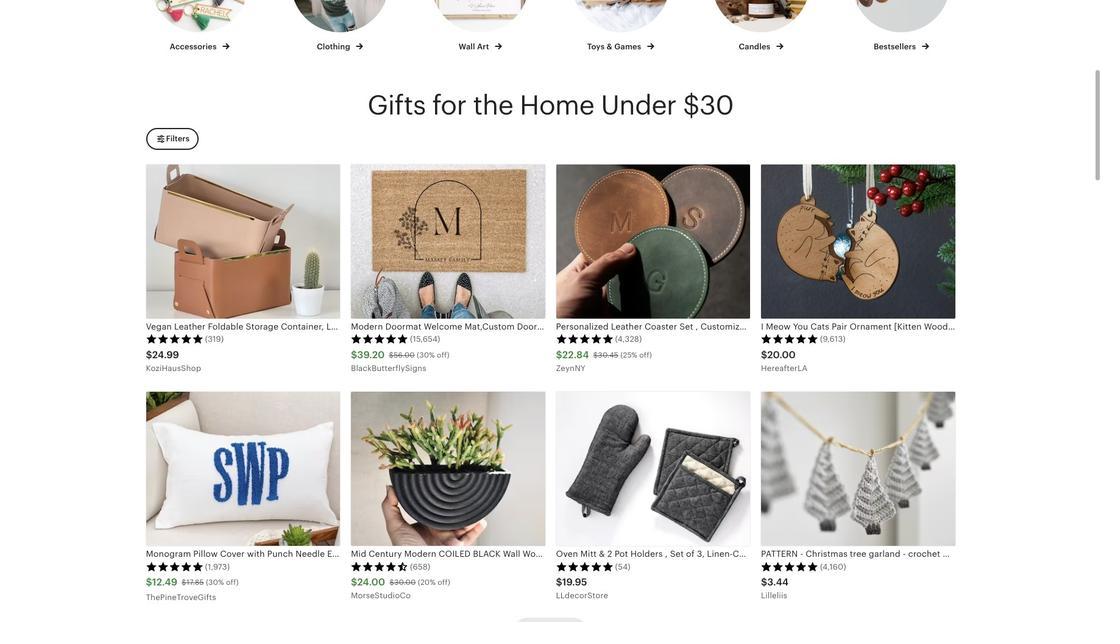 Task type: vqa. For each thing, say whether or not it's contained in the screenshot.


Task type: locate. For each thing, give the bounding box(es) containing it.
wood up (54)
[[605, 549, 629, 559]]

morsestudioco
[[351, 591, 411, 600]]

wall
[[459, 42, 475, 51], [503, 549, 521, 559]]

1 vertical spatial (30%
[[206, 578, 224, 587]]

5 out of 5 stars image up 20.00 at right
[[761, 334, 819, 344]]

wood
[[523, 549, 547, 559], [605, 549, 629, 559]]

toys & games link
[[562, 0, 680, 53]]

(1,973)
[[205, 562, 230, 572]]

0 horizontal spatial wall
[[459, 42, 475, 51]]

5 out of 5 stars image for 20.00
[[761, 334, 819, 344]]

$ inside $ 24.99 kozihausshop
[[146, 349, 152, 361]]

off) inside $ 22.84 $ 30.45 (25% off) zeynny
[[640, 351, 652, 359]]

lilleliis
[[761, 591, 788, 600]]

5 out of 5 stars image up 24.99 at the bottom of page
[[146, 334, 203, 344]]

century
[[369, 549, 402, 559]]

i meow you cats pair ornament [kitten wood ornament, punny ornament, personalized gift, cat lady gift, wooden ornament, stocking stuffer] image
[[761, 165, 955, 319]]

1 horizontal spatial wood
[[605, 549, 629, 559]]

off) for 12.49
[[226, 578, 239, 587]]

1 horizontal spatial wall
[[503, 549, 521, 559]]

off) right the (20%
[[438, 578, 450, 587]]

5 out of 5 stars image for 24.99
[[146, 334, 203, 344]]

the
[[473, 90, 513, 121]]

(15,654)
[[410, 335, 440, 344]]

wall left art
[[459, 42, 475, 51]]

zeynny
[[556, 364, 586, 373]]

5 out of 5 stars image
[[146, 334, 203, 344], [351, 334, 408, 344], [556, 334, 613, 344], [761, 334, 819, 344], [146, 562, 203, 572], [556, 562, 613, 572], [761, 562, 819, 572]]

finish
[[632, 549, 656, 559]]

12.49
[[152, 577, 177, 588]]

(30% inside $ 39.20 $ 56.00 (30% off) blackbutterflysigns
[[417, 351, 435, 359]]

$ inside $ 19.95 lldecorstore
[[556, 577, 562, 588]]

wall right black
[[503, 549, 521, 559]]

off) down (15,654)
[[437, 351, 450, 359]]

20.00
[[768, 349, 796, 361]]

off) for 24.00
[[438, 578, 450, 587]]

wall art
[[459, 42, 491, 51]]

0 vertical spatial (30%
[[417, 351, 435, 359]]

mid century modern coiled black wall wood planter black wood finish image
[[351, 392, 545, 546]]

5 out of 5 stars image for 39.20
[[351, 334, 408, 344]]

5 out of 5 stars image for 22.84
[[556, 334, 613, 344]]

(30% for 12.49
[[206, 578, 224, 587]]

(30% for 39.20
[[417, 351, 435, 359]]

39.20
[[357, 349, 385, 361]]

personalized leather coaster set , customized round whiskey coasters, 3rd anniversary coffee mug gift for husband wife christmas image
[[556, 165, 750, 319]]

modern doormat welcome mat,custom door mat housewarming gift wedding gift gift for couples anniversary gift personalized doormat image
[[351, 165, 545, 319]]

1 horizontal spatial (30%
[[417, 351, 435, 359]]

wood left planter
[[523, 549, 547, 559]]

(658)
[[410, 562, 430, 572]]

$
[[146, 349, 152, 361], [351, 349, 357, 361], [556, 349, 562, 361], [761, 349, 768, 361], [389, 351, 394, 359], [593, 351, 598, 359], [146, 577, 152, 588], [351, 577, 357, 588], [556, 577, 562, 588], [761, 577, 768, 588], [182, 578, 186, 587], [390, 578, 394, 587]]

$ 3.44 lilleliis
[[761, 577, 789, 600]]

pattern - christmas tree garland - crochet pattern, home decoration, crochet ornament, gift wrapping, diy, 5 languages image
[[761, 392, 955, 546]]

$30
[[683, 90, 734, 121]]

bestsellers
[[874, 42, 918, 51]]

24.00
[[357, 577, 385, 588]]

off) inside $ 24.00 $ 30.00 (20% off) morsestudioco
[[438, 578, 450, 587]]

5 out of 5 stars image down black in the bottom right of the page
[[556, 562, 613, 572]]

(9,613)
[[820, 335, 846, 344]]

wall art link
[[421, 0, 540, 53]]

$ 24.99 kozihausshop
[[146, 349, 201, 373]]

(30% inside $ 12.49 $ 17.85 (30% off) thepinetrovegifts
[[206, 578, 224, 587]]

5 out of 5 stars image up the 3.44
[[761, 562, 819, 572]]

(30% down (15,654)
[[417, 351, 435, 359]]

off) inside $ 12.49 $ 17.85 (30% off) thepinetrovegifts
[[226, 578, 239, 587]]

(30% down (1,973)
[[206, 578, 224, 587]]

mid
[[351, 549, 366, 559]]

5 out of 5 stars image up 22.84
[[556, 334, 613, 344]]

5 out of 5 stars image up 39.20
[[351, 334, 408, 344]]

0 horizontal spatial (30%
[[206, 578, 224, 587]]

30.00
[[394, 578, 416, 587]]

off) right (25%
[[640, 351, 652, 359]]

off)
[[437, 351, 450, 359], [640, 351, 652, 359], [226, 578, 239, 587], [438, 578, 450, 587]]

accessories
[[170, 42, 219, 51]]

3.44
[[768, 577, 789, 588]]

home
[[520, 90, 594, 121]]

0 horizontal spatial wood
[[523, 549, 547, 559]]

5 out of 5 stars image up 12.49
[[146, 562, 203, 572]]

1 vertical spatial wall
[[503, 549, 521, 559]]

off) inside $ 39.20 $ 56.00 (30% off) blackbutterflysigns
[[437, 351, 450, 359]]

off) down (1,973)
[[226, 578, 239, 587]]

clothing
[[317, 42, 352, 51]]

56.00
[[394, 351, 415, 359]]

black
[[473, 549, 501, 559]]

(30%
[[417, 351, 435, 359], [206, 578, 224, 587]]



Task type: describe. For each thing, give the bounding box(es) containing it.
(4,328)
[[615, 335, 642, 344]]

filters button
[[146, 128, 199, 150]]

gifts for the home under $30
[[368, 90, 734, 121]]

2 wood from the left
[[605, 549, 629, 559]]

art
[[477, 42, 489, 51]]

mid century modern coiled black wall wood planter black wood finish
[[351, 549, 656, 559]]

5 out of 5 stars image for 3.44
[[761, 562, 819, 572]]

17.85
[[186, 578, 204, 587]]

0 vertical spatial wall
[[459, 42, 475, 51]]

&
[[607, 42, 613, 51]]

for
[[432, 90, 467, 121]]

thepinetrovegifts
[[146, 593, 216, 602]]

oven mitt & 2 pot holders , set of 3,  linen-cotton, charcoal  grey, sophisticated  look, durable. well insulated. image
[[556, 392, 750, 546]]

$ 19.95 lldecorstore
[[556, 577, 608, 600]]

vegan leather foldable storage container, leather storage basket, home organizer, home organizing ideas, desk organizer, decorative bin image
[[146, 165, 340, 319]]

(4,160)
[[820, 562, 846, 572]]

monogram pillow cover with punch needle embroidery, personalized wedding gift for couple, custom monogram gift, wedding pillowcase image
[[146, 392, 340, 546]]

planter
[[549, 549, 578, 559]]

4.5 out of 5 stars image
[[351, 562, 408, 572]]

(20%
[[418, 578, 436, 587]]

$ 12.49 $ 17.85 (30% off) thepinetrovegifts
[[146, 577, 239, 602]]

clothing link
[[281, 0, 399, 53]]

off) for 39.20
[[437, 351, 450, 359]]

coiled
[[439, 549, 471, 559]]

hereafterla
[[761, 364, 808, 373]]

under
[[601, 90, 677, 121]]

$ 24.00 $ 30.00 (20% off) morsestudioco
[[351, 577, 450, 600]]

5 out of 5 stars image for 19.95
[[556, 562, 613, 572]]

toys & games
[[587, 42, 643, 51]]

gifts
[[368, 90, 426, 121]]

(25%
[[621, 351, 638, 359]]

$ 20.00 hereafterla
[[761, 349, 808, 373]]

19.95
[[562, 577, 587, 588]]

1 wood from the left
[[523, 549, 547, 559]]

30.45
[[598, 351, 619, 359]]

filters
[[166, 134, 190, 143]]

black
[[581, 549, 603, 559]]

24.99
[[152, 349, 179, 361]]

accessories link
[[141, 0, 259, 53]]

toys
[[587, 42, 605, 51]]

candles
[[739, 42, 773, 51]]

lldecorstore
[[556, 591, 608, 600]]

kozihausshop
[[146, 364, 201, 373]]

games
[[615, 42, 641, 51]]

5 out of 5 stars image for 12.49
[[146, 562, 203, 572]]

modern
[[404, 549, 437, 559]]

candles link
[[702, 0, 820, 53]]

blackbutterflysigns
[[351, 364, 426, 373]]

$ inside $ 3.44 lilleliis
[[761, 577, 768, 588]]

(54)
[[615, 562, 631, 572]]

$ 39.20 $ 56.00 (30% off) blackbutterflysigns
[[351, 349, 450, 373]]

$ 22.84 $ 30.45 (25% off) zeynny
[[556, 349, 652, 373]]

bestsellers link
[[842, 0, 961, 53]]

(319)
[[205, 335, 224, 344]]

22.84
[[562, 349, 589, 361]]

$ inside $ 20.00 hereafterla
[[761, 349, 768, 361]]

off) for 22.84
[[640, 351, 652, 359]]



